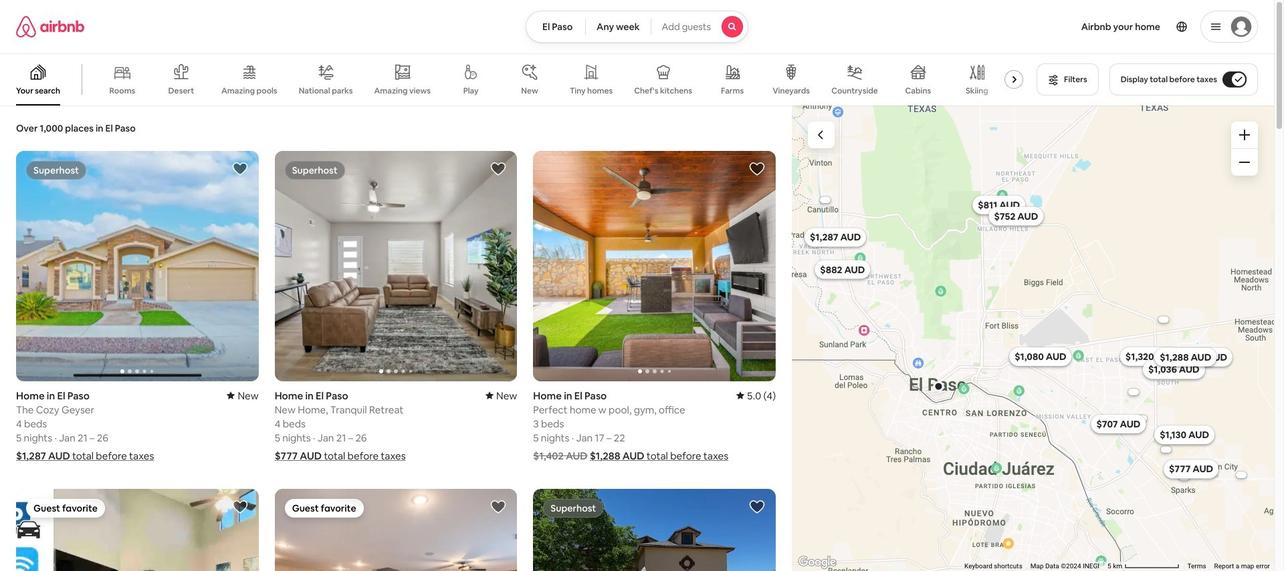 Task type: vqa. For each thing, say whether or not it's contained in the screenshot.
the Feb to the right
no



Task type: locate. For each thing, give the bounding box(es) containing it.
0 vertical spatial add to wishlist: home in el paso image
[[491, 161, 507, 177]]

add to wishlist: home in el paso image
[[491, 161, 507, 177], [749, 499, 765, 515]]

1 horizontal spatial new place to stay image
[[486, 390, 517, 402]]

0 horizontal spatial add to wishlist: home in el paso image
[[232, 161, 248, 177]]

1 new place to stay image from the left
[[227, 390, 259, 402]]

1 horizontal spatial add to wishlist: home in el paso image
[[749, 499, 765, 515]]

group
[[0, 54, 1029, 106], [16, 151, 259, 382], [275, 151, 517, 382], [533, 151, 776, 382], [16, 489, 259, 572], [275, 489, 517, 572], [533, 489, 776, 572]]

add to wishlist: home in el paso image
[[232, 161, 248, 177], [749, 161, 765, 177], [491, 499, 507, 515]]

0 horizontal spatial add to wishlist: home in el paso image
[[491, 161, 507, 177]]

0 horizontal spatial new place to stay image
[[227, 390, 259, 402]]

new place to stay image for the leftmost add to wishlist: home in el paso image
[[227, 390, 259, 402]]

new place to stay image
[[227, 390, 259, 402], [486, 390, 517, 402]]

None search field
[[526, 11, 748, 43]]

2 new place to stay image from the left
[[486, 390, 517, 402]]



Task type: describe. For each thing, give the bounding box(es) containing it.
zoom out image
[[1240, 157, 1250, 168]]

google image
[[795, 555, 839, 572]]

2 horizontal spatial add to wishlist: home in el paso image
[[749, 161, 765, 177]]

google map
showing 22 stays. region
[[792, 106, 1274, 572]]

profile element
[[765, 0, 1258, 54]]

new place to stay image for the topmost add to wishlist: home in el paso icon
[[486, 390, 517, 402]]

zoom in image
[[1240, 130, 1250, 140]]

5.0 out of 5 average rating,  4 reviews image
[[736, 390, 776, 402]]

1 vertical spatial add to wishlist: home in el paso image
[[749, 499, 765, 515]]

1 horizontal spatial add to wishlist: home in el paso image
[[491, 499, 507, 515]]

the location you searched image
[[933, 381, 944, 392]]

add to wishlist: condo in el paso image
[[232, 499, 248, 515]]



